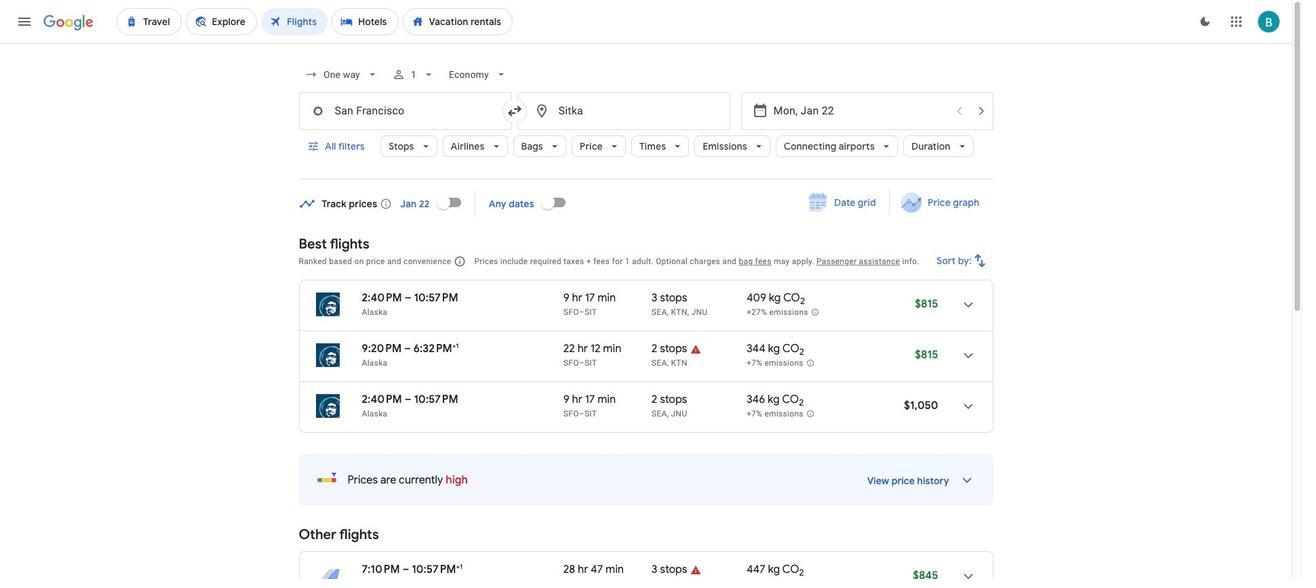 Task type: describe. For each thing, give the bounding box(es) containing it.
1 2 stops flight. element from the top
[[652, 343, 687, 358]]

815 us dollars text field for the layover (1 of 3) is a 1 hr 25 min layover at seattle-tacoma international airport (sea) in seattle. layover (2 of 3) is a 55 min layover at ketchikan international airport (ktn) in ketchikan. layover (3 of 3) is a 35 min layover at juneau international airport (jnu) in juneau. element
[[915, 298, 938, 311]]

845 US dollars text field
[[913, 570, 938, 580]]

1050 US dollars text field
[[904, 400, 938, 413]]

Departure time: 7:10 PM. text field
[[362, 564, 400, 577]]

Arrival time: 10:57 PM on  Tuesday, January 23. text field
[[412, 563, 463, 577]]

Arrival time: 6:32 PM on  Tuesday, January 23. text field
[[414, 342, 459, 356]]

leaves san francisco international airport (sfo) at 2:40 pm on monday, january 22 and arrives at sitka rocky gutierrez airport terminal building at 10:57 pm on monday, january 22. element for the layover (1 of 3) is a 1 hr 25 min layover at seattle-tacoma international airport (sea) in seattle. layover (2 of 3) is a 55 min layover at ketchikan international airport (ktn) in ketchikan. layover (3 of 3) is a 35 min layover at juneau international airport (jnu) in juneau. element total duration 9 hr 17 min. element
[[362, 292, 458, 305]]

3 stops flight. element for 815 us dollars text field corresponding to the layover (1 of 3) is a 1 hr 25 min layover at seattle-tacoma international airport (sea) in seattle. layover (2 of 3) is a 55 min layover at ketchikan international airport (ktn) in ketchikan. layover (3 of 3) is a 35 min layover at juneau international airport (jnu) in juneau. element
[[652, 292, 687, 307]]

departure time: 2:40 pm. text field for arrival time: 10:57 pm. text box
[[362, 393, 402, 407]]

Departure time: 9:20 PM. text field
[[362, 343, 402, 356]]

2 2 stops flight. element from the top
[[652, 393, 687, 409]]

total duration 9 hr 17 min. element for layover (1 of 2) is a 1 hr 25 min layover at seattle-tacoma international airport (sea) in seattle. layover (2 of 2) is a 2 hr 11 min layover at juneau international airport (jnu) in juneau. element
[[564, 393, 652, 409]]

leaves san francisco international airport (sfo) at 9:20 pm on monday, january 22 and arrives at sitka rocky gutierrez airport terminal building at 6:32 pm on tuesday, january 23. element
[[362, 342, 459, 356]]

layover (1 of 2) is a 8 hr 36 min overnight layover at seattle-tacoma international airport (sea) in seattle. layover (2 of 2) is a 8 hr layover at ketchikan international airport (ktn) in ketchikan. element
[[652, 358, 740, 369]]

815 us dollars text field for layover (1 of 2) is a 8 hr 36 min overnight layover at seattle-tacoma international airport (sea) in seattle. layover (2 of 2) is a 8 hr layover at ketchikan international airport (ktn) in ketchikan. element
[[915, 349, 938, 362]]

total duration 22 hr 12 min. element
[[564, 343, 652, 358]]

Arrival time: 10:57 PM. text field
[[414, 393, 458, 407]]

main menu image
[[16, 14, 33, 30]]

3 stops flight. element for the 845 us dollars text field
[[652, 564, 687, 579]]

layover (1 of 3) is a 1 hr 25 min layover at seattle-tacoma international airport (sea) in seattle. layover (2 of 3) is a 55 min layover at ketchikan international airport (ktn) in ketchikan. layover (3 of 3) is a 35 min layover at juneau international airport (jnu) in juneau. element
[[652, 307, 740, 318]]



Task type: vqa. For each thing, say whether or not it's contained in the screenshot.
the topmost Arrival time: 10:57 PM. text box
yes



Task type: locate. For each thing, give the bounding box(es) containing it.
2 leaves san francisco international airport (sfo) at 2:40 pm on monday, january 22 and arrives at sitka rocky gutierrez airport terminal building at 10:57 pm on monday, january 22. element from the top
[[362, 393, 458, 407]]

0 vertical spatial flight details. leaves san francisco international airport (sfo) at 2:40 pm on monday, january 22 and arrives at sitka rocky gutierrez airport terminal building at 10:57 pm on monday, january 22. image
[[952, 289, 985, 321]]

2 stops flight. element down layover (1 of 2) is a 8 hr 36 min overnight layover at seattle-tacoma international airport (sea) in seattle. layover (2 of 2) is a 8 hr layover at ketchikan international airport (ktn) in ketchikan. element
[[652, 393, 687, 409]]

0 vertical spatial 3 stops flight. element
[[652, 292, 687, 307]]

1 vertical spatial departure time: 2:40 pm. text field
[[362, 393, 402, 407]]

0 vertical spatial total duration 9 hr 17 min. element
[[564, 292, 652, 307]]

2 total duration 9 hr 17 min. element from the top
[[564, 393, 652, 409]]

3 stops flight. element
[[652, 292, 687, 307], [652, 564, 687, 579]]

learn more about ranking image
[[454, 256, 466, 268]]

1 vertical spatial 815 us dollars text field
[[915, 349, 938, 362]]

swap origin and destination. image
[[506, 103, 523, 119]]

total duration 9 hr 17 min. element down total duration 22 hr 12 min. element
[[564, 393, 652, 409]]

0 vertical spatial departure time: 2:40 pm. text field
[[362, 292, 402, 305]]

2 stops flight. element down the layover (1 of 3) is a 1 hr 25 min layover at seattle-tacoma international airport (sea) in seattle. layover (2 of 3) is a 55 min layover at ketchikan international airport (ktn) in ketchikan. layover (3 of 3) is a 35 min layover at juneau international airport (jnu) in juneau. element
[[652, 343, 687, 358]]

leaves san francisco international airport (sfo) at 2:40 pm on monday, january 22 and arrives at sitka rocky gutierrez airport terminal building at 10:57 pm on monday, january 22. element for total duration 9 hr 17 min. element associated with layover (1 of 2) is a 1 hr 25 min layover at seattle-tacoma international airport (sea) in seattle. layover (2 of 2) is a 2 hr 11 min layover at juneau international airport (jnu) in juneau. element
[[362, 393, 458, 407]]

departure time: 2:40 pm. text field down departure time: 9:20 pm. text field
[[362, 393, 402, 407]]

flight details. leaves san francisco international airport (sfo) at 2:40 pm on monday, january 22 and arrives at sitka rocky gutierrez airport terminal building at 10:57 pm on monday, january 22. image up flight details. leaves san francisco international airport (sfo) at 9:20 pm on monday, january 22 and arrives at sitka rocky gutierrez airport terminal building at 6:32 pm on tuesday, january 23. image
[[952, 289, 985, 321]]

2 flight details. leaves san francisco international airport (sfo) at 2:40 pm on monday, january 22 and arrives at sitka rocky gutierrez airport terminal building at 10:57 pm on monday, january 22. image from the top
[[952, 391, 985, 423]]

leaves san francisco international airport (sfo) at 2:40 pm on monday, january 22 and arrives at sitka rocky gutierrez airport terminal building at 10:57 pm on monday, january 22. element down leaves san francisco international airport (sfo) at 9:20 pm on monday, january 22 and arrives at sitka rocky gutierrez airport terminal building at 6:32 pm on tuesday, january 23. 'element'
[[362, 393, 458, 407]]

815 US dollars text field
[[915, 298, 938, 311], [915, 349, 938, 362]]

departure time: 2:40 pm. text field for arrival time: 10:57 pm. text field at the left of the page
[[362, 292, 402, 305]]

1 leaves san francisco international airport (sfo) at 2:40 pm on monday, january 22 and arrives at sitka rocky gutierrez airport terminal building at 10:57 pm on monday, january 22. element from the top
[[362, 292, 458, 305]]

flight details. leaves san francisco international airport (sfo) at 9:20 pm on monday, january 22 and arrives at sitka rocky gutierrez airport terminal building at 6:32 pm on tuesday, january 23. image
[[952, 340, 985, 372]]

2 3 stops flight. element from the top
[[652, 564, 687, 579]]

leaves san francisco international airport (sfo) at 7:10 pm on monday, january 22 and arrives at sitka rocky gutierrez airport terminal building at 10:57 pm on tuesday, january 23. element
[[362, 563, 463, 577]]

total duration 9 hr 17 min. element
[[564, 292, 652, 307], [564, 393, 652, 409]]

1 total duration 9 hr 17 min. element from the top
[[564, 292, 652, 307]]

Departure text field
[[774, 93, 947, 130]]

1 flight details. leaves san francisco international airport (sfo) at 2:40 pm on monday, january 22 and arrives at sitka rocky gutierrez airport terminal building at 10:57 pm on monday, january 22. image from the top
[[952, 289, 985, 321]]

1 departure time: 2:40 pm. text field from the top
[[362, 292, 402, 305]]

1 vertical spatial flight details. leaves san francisco international airport (sfo) at 2:40 pm on monday, january 22 and arrives at sitka rocky gutierrez airport terminal building at 10:57 pm on monday, january 22. image
[[952, 391, 985, 423]]

Arrival time: 10:57 PM. text field
[[414, 292, 458, 305]]

total duration 28 hr 47 min. element
[[564, 564, 652, 579]]

0 vertical spatial leaves san francisco international airport (sfo) at 2:40 pm on monday, january 22 and arrives at sitka rocky gutierrez airport terminal building at 10:57 pm on monday, january 22. element
[[362, 292, 458, 305]]

0 vertical spatial 2 stops flight. element
[[652, 343, 687, 358]]

leaves san francisco international airport (sfo) at 2:40 pm on monday, january 22 and arrives at sitka rocky gutierrez airport terminal building at 10:57 pm on monday, january 22. element
[[362, 292, 458, 305], [362, 393, 458, 407]]

change appearance image
[[1189, 5, 1222, 38]]

1 3 stops flight. element from the top
[[652, 292, 687, 307]]

layover (1 of 2) is a 1 hr 25 min layover at seattle-tacoma international airport (sea) in seattle. layover (2 of 2) is a 2 hr 11 min layover at juneau international airport (jnu) in juneau. element
[[652, 409, 740, 420]]

Departure time: 2:40 PM. text field
[[362, 292, 402, 305], [362, 393, 402, 407]]

1 vertical spatial total duration 9 hr 17 min. element
[[564, 393, 652, 409]]

learn more about tracked prices image
[[380, 198, 392, 210]]

find the best price region
[[299, 186, 993, 226]]

2 815 us dollars text field from the top
[[915, 349, 938, 362]]

2 stops flight. element
[[652, 343, 687, 358], [652, 393, 687, 409]]

None search field
[[299, 58, 993, 180]]

view price history image
[[951, 465, 983, 497]]

flight details. leaves san francisco international airport (sfo) at 7:10 pm on monday, january 22 and arrives at sitka rocky gutierrez airport terminal building at 10:57 pm on tuesday, january 23. image
[[952, 561, 985, 580]]

total duration 9 hr 17 min. element for the layover (1 of 3) is a 1 hr 25 min layover at seattle-tacoma international airport (sea) in seattle. layover (2 of 3) is a 55 min layover at ketchikan international airport (ktn) in ketchikan. layover (3 of 3) is a 35 min layover at juneau international airport (jnu) in juneau. element
[[564, 292, 652, 307]]

0 vertical spatial 815 us dollars text field
[[915, 298, 938, 311]]

1 vertical spatial 2 stops flight. element
[[652, 393, 687, 409]]

leaves san francisco international airport (sfo) at 2:40 pm on monday, january 22 and arrives at sitka rocky gutierrez airport terminal building at 10:57 pm on monday, january 22. element up leaves san francisco international airport (sfo) at 9:20 pm on monday, january 22 and arrives at sitka rocky gutierrez airport terminal building at 6:32 pm on tuesday, january 23. 'element'
[[362, 292, 458, 305]]

2 departure time: 2:40 pm. text field from the top
[[362, 393, 402, 407]]

main content
[[299, 186, 993, 580]]

flight details. leaves san francisco international airport (sfo) at 2:40 pm on monday, january 22 and arrives at sitka rocky gutierrez airport terminal building at 10:57 pm on monday, january 22. image for '1050 us dollars' text box
[[952, 391, 985, 423]]

None text field
[[299, 92, 512, 130], [517, 92, 730, 130], [299, 92, 512, 130], [517, 92, 730, 130]]

loading results progress bar
[[0, 43, 1292, 46]]

None field
[[299, 62, 384, 87], [444, 62, 513, 87], [299, 62, 384, 87], [444, 62, 513, 87]]

flight details. leaves san francisco international airport (sfo) at 2:40 pm on monday, january 22 and arrives at sitka rocky gutierrez airport terminal building at 10:57 pm on monday, january 22. image for 815 us dollars text field corresponding to the layover (1 of 3) is a 1 hr 25 min layover at seattle-tacoma international airport (sea) in seattle. layover (2 of 3) is a 55 min layover at ketchikan international airport (ktn) in ketchikan. layover (3 of 3) is a 35 min layover at juneau international airport (jnu) in juneau. element
[[952, 289, 985, 321]]

departure time: 2:40 pm. text field up departure time: 9:20 pm. text field
[[362, 292, 402, 305]]

1 815 us dollars text field from the top
[[915, 298, 938, 311]]

flight details. leaves san francisco international airport (sfo) at 2:40 pm on monday, january 22 and arrives at sitka rocky gutierrez airport terminal building at 10:57 pm on monday, january 22. image right '1050 us dollars' text box
[[952, 391, 985, 423]]

1 vertical spatial 3 stops flight. element
[[652, 564, 687, 579]]

total duration 9 hr 17 min. element up total duration 22 hr 12 min. element
[[564, 292, 652, 307]]

1 vertical spatial leaves san francisco international airport (sfo) at 2:40 pm on monday, january 22 and arrives at sitka rocky gutierrez airport terminal building at 10:57 pm on monday, january 22. element
[[362, 393, 458, 407]]

flight details. leaves san francisco international airport (sfo) at 2:40 pm on monday, january 22 and arrives at sitka rocky gutierrez airport terminal building at 10:57 pm on monday, january 22. image
[[952, 289, 985, 321], [952, 391, 985, 423]]



